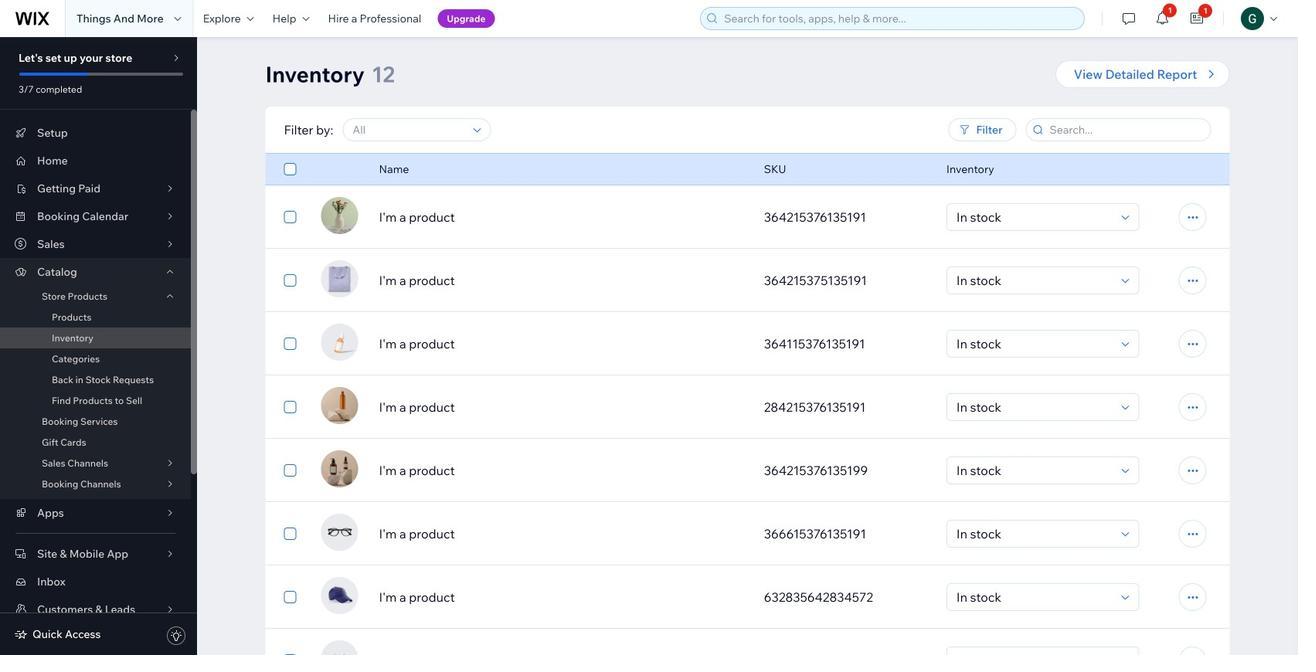Task type: locate. For each thing, give the bounding box(es) containing it.
2 select field from the top
[[952, 268, 1118, 294]]

8 select field from the top
[[952, 648, 1118, 656]]

4 select field from the top
[[952, 394, 1118, 421]]

None checkbox
[[284, 271, 297, 290], [284, 335, 297, 353], [284, 462, 297, 480], [284, 588, 297, 607], [284, 652, 297, 656], [284, 271, 297, 290], [284, 335, 297, 353], [284, 462, 297, 480], [284, 588, 297, 607], [284, 652, 297, 656]]

5 select field from the top
[[952, 458, 1118, 484]]

6 select field from the top
[[952, 521, 1118, 547]]

Select field
[[952, 204, 1118, 230], [952, 268, 1118, 294], [952, 331, 1118, 357], [952, 394, 1118, 421], [952, 458, 1118, 484], [952, 521, 1118, 547], [952, 585, 1118, 611], [952, 648, 1118, 656]]

None checkbox
[[284, 160, 297, 179], [284, 208, 297, 227], [284, 398, 297, 417], [284, 525, 297, 544], [284, 160, 297, 179], [284, 208, 297, 227], [284, 398, 297, 417], [284, 525, 297, 544]]



Task type: describe. For each thing, give the bounding box(es) containing it.
7 select field from the top
[[952, 585, 1118, 611]]

1 select field from the top
[[952, 204, 1118, 230]]

All field
[[348, 119, 469, 141]]

3 select field from the top
[[952, 331, 1118, 357]]

Search for tools, apps, help & more... field
[[720, 8, 1080, 29]]

Search... field
[[1046, 119, 1207, 141]]

sidebar element
[[0, 37, 197, 656]]



Task type: vqa. For each thing, say whether or not it's contained in the screenshot.
"to"
no



